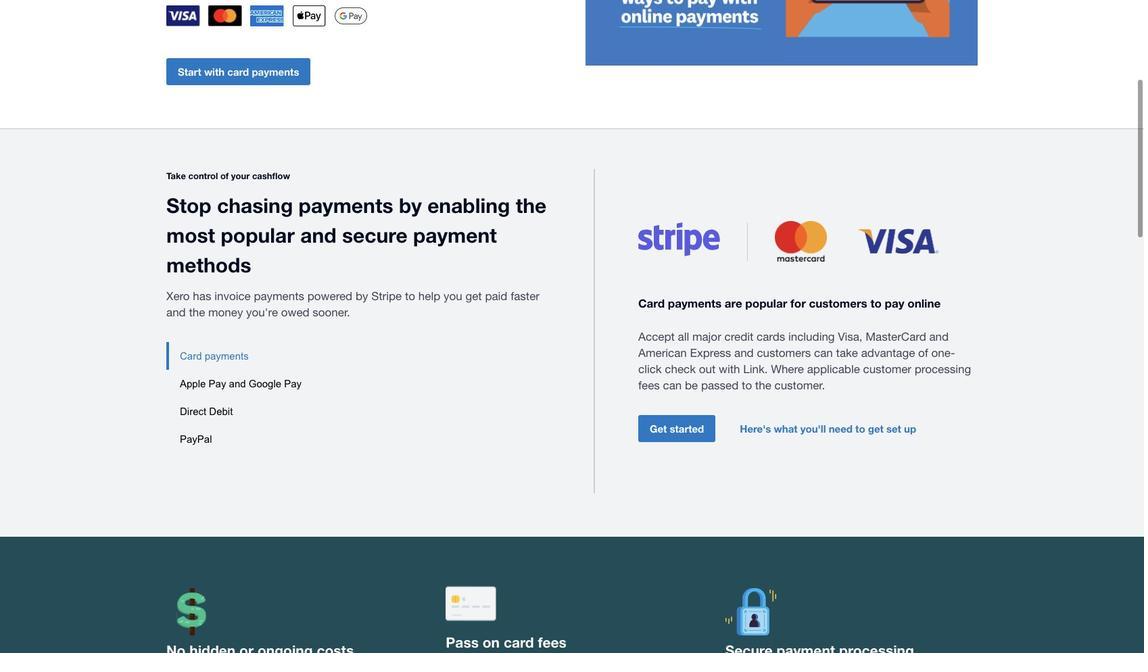 Task type: locate. For each thing, give the bounding box(es) containing it.
pay right google on the left
[[284, 378, 302, 390]]

1 horizontal spatial popular
[[746, 296, 788, 311]]

started
[[670, 423, 704, 435]]

1 vertical spatial card
[[180, 351, 202, 362]]

1 vertical spatial visa image
[[854, 225, 944, 259]]

1 horizontal spatial pay
[[284, 378, 302, 390]]

visa image up pay in the top right of the page
[[854, 225, 944, 259]]

express
[[690, 346, 731, 360]]

mastercard
[[866, 330, 927, 344]]

card right 'on'
[[504, 635, 534, 652]]

card for on
[[504, 635, 534, 652]]

pay
[[209, 378, 226, 390], [284, 378, 302, 390]]

check
[[665, 362, 696, 376]]

customers
[[809, 296, 868, 311], [757, 346, 811, 360]]

fees
[[639, 379, 660, 392], [538, 635, 567, 652]]

the
[[516, 194, 547, 218], [189, 306, 205, 320], [756, 379, 772, 392]]

mastercard image inside card payments are popular for customers to pay online "tab panel"
[[775, 221, 827, 262]]

payments inside button
[[205, 351, 249, 362]]

with
[[204, 66, 225, 78], [719, 362, 740, 376]]

and inside the xero has invoice payments powered by stripe to help you get paid faster and the money you're owed sooner.
[[166, 306, 186, 320]]

the down has
[[189, 306, 205, 320]]

card inside button
[[180, 351, 202, 362]]

the down link. at the bottom right
[[756, 379, 772, 392]]

by inside the xero has invoice payments powered by stripe to help you get paid faster and the money you're owed sooner.
[[356, 290, 368, 303]]

help
[[419, 290, 441, 303]]

pass
[[446, 635, 479, 652]]

payments down the go cardless "image"
[[252, 66, 299, 78]]

video player region
[[586, 0, 978, 66]]

can up the applicable
[[815, 346, 833, 360]]

faster
[[511, 290, 540, 303]]

2 vertical spatial the
[[756, 379, 772, 392]]

0 horizontal spatial with
[[204, 66, 225, 78]]

start with card payments
[[178, 66, 299, 78]]

with inside accept all major credit cards including visa, mastercard and american express and customers can take advantage of one- click check out with link. where applicable customer processing fees can be passed to the customer.
[[719, 362, 740, 376]]

control
[[188, 171, 218, 182]]

xero has invoice payments powered by stripe to help you get paid faster and the money you're owed sooner.
[[166, 290, 540, 320]]

1 vertical spatial fees
[[538, 635, 567, 652]]

0 vertical spatial of
[[220, 171, 229, 182]]

1 vertical spatial of
[[919, 346, 929, 360]]

payments
[[252, 66, 299, 78], [299, 194, 393, 218], [254, 290, 304, 303], [668, 296, 722, 311], [205, 351, 249, 362]]

1 vertical spatial with
[[719, 362, 740, 376]]

popular down chasing
[[221, 224, 295, 248]]

direct debit
[[180, 406, 233, 418]]

including
[[789, 330, 835, 344]]

0 horizontal spatial visa image
[[166, 5, 200, 27]]

1 horizontal spatial visa image
[[854, 225, 944, 259]]

lock image
[[726, 589, 776, 636]]

0 horizontal spatial pay
[[209, 378, 226, 390]]

card right the start
[[228, 66, 249, 78]]

and inside stop chasing payments by enabling the most popular and secure payment methods
[[301, 224, 337, 248]]

0 horizontal spatial get
[[466, 290, 482, 303]]

are
[[725, 296, 743, 311]]

credit card image
[[446, 581, 497, 628]]

and down xero
[[166, 306, 186, 320]]

0 horizontal spatial can
[[663, 379, 682, 392]]

payments up secure
[[299, 194, 393, 218]]

by left stripe
[[356, 290, 368, 303]]

can down check
[[663, 379, 682, 392]]

the inside the xero has invoice payments powered by stripe to help you get paid faster and the money you're owed sooner.
[[189, 306, 205, 320]]

and up one-
[[930, 330, 949, 344]]

here's
[[740, 423, 771, 435]]

the inside accept all major credit cards including visa, mastercard and american express and customers can take advantage of one- click check out with link. where applicable customer processing fees can be passed to the customer.
[[756, 379, 772, 392]]

accept
[[639, 330, 675, 344]]

link.
[[744, 362, 768, 376]]

start with card payments button
[[166, 58, 311, 86]]

0 horizontal spatial by
[[356, 290, 368, 303]]

of left your
[[220, 171, 229, 182]]

of left one-
[[919, 346, 929, 360]]

of
[[220, 171, 229, 182], [919, 346, 929, 360]]

0 vertical spatial card
[[639, 296, 665, 311]]

0 vertical spatial popular
[[221, 224, 295, 248]]

visa image
[[166, 5, 200, 27], [854, 225, 944, 259]]

0 vertical spatial get
[[466, 290, 482, 303]]

mastercard image left the go cardless "image"
[[208, 5, 242, 27]]

0 vertical spatial mastercard image
[[208, 5, 242, 27]]

payments up owed
[[254, 290, 304, 303]]

pass on card fees
[[446, 635, 567, 652]]

payments up all
[[668, 296, 722, 311]]

1 vertical spatial card
[[504, 635, 534, 652]]

1 horizontal spatial get
[[868, 423, 884, 435]]

google pay image
[[334, 7, 368, 24]]

card up apple
[[180, 351, 202, 362]]

1 vertical spatial popular
[[746, 296, 788, 311]]

0 vertical spatial with
[[204, 66, 225, 78]]

0 vertical spatial can
[[815, 346, 833, 360]]

to left the help
[[405, 290, 415, 303]]

customers up where
[[757, 346, 811, 360]]

set
[[887, 423, 902, 435]]

1 horizontal spatial by
[[399, 194, 422, 218]]

1 horizontal spatial card
[[504, 635, 534, 652]]

start
[[178, 66, 201, 78]]

card
[[639, 296, 665, 311], [180, 351, 202, 362]]

with right the start
[[204, 66, 225, 78]]

apple pay and google pay button
[[166, 370, 551, 398]]

0 vertical spatial card
[[228, 66, 249, 78]]

get
[[466, 290, 482, 303], [868, 423, 884, 435]]

and
[[301, 224, 337, 248], [166, 306, 186, 320], [930, 330, 949, 344], [735, 346, 754, 360], [229, 378, 246, 390]]

with up passed
[[719, 362, 740, 376]]

pay
[[885, 296, 905, 311]]

2 horizontal spatial the
[[756, 379, 772, 392]]

get inside the xero has invoice payments powered by stripe to help you get paid faster and the money you're owed sooner.
[[466, 290, 482, 303]]

major
[[693, 330, 722, 344]]

card inside "button"
[[228, 66, 249, 78]]

fees right 'on'
[[538, 635, 567, 652]]

here's what you'll need to get set up button
[[729, 415, 928, 442]]

1 horizontal spatial fees
[[639, 379, 660, 392]]

pay right apple
[[209, 378, 226, 390]]

to inside button
[[856, 423, 866, 435]]

0 vertical spatial fees
[[639, 379, 660, 392]]

take
[[837, 346, 858, 360]]

1 horizontal spatial the
[[516, 194, 547, 218]]

powered
[[308, 290, 353, 303]]

can
[[815, 346, 833, 360], [663, 379, 682, 392]]

card inside "tab panel"
[[639, 296, 665, 311]]

1 horizontal spatial with
[[719, 362, 740, 376]]

by
[[399, 194, 422, 218], [356, 290, 368, 303]]

customers up visa,
[[809, 296, 868, 311]]

to
[[405, 290, 415, 303], [871, 296, 882, 311], [742, 379, 752, 392], [856, 423, 866, 435]]

with inside start with card payments "button"
[[204, 66, 225, 78]]

dollar sign image
[[166, 589, 217, 636]]

the inside stop chasing payments by enabling the most popular and secure payment methods
[[516, 194, 547, 218]]

card up accept
[[639, 296, 665, 311]]

owed
[[281, 306, 310, 320]]

payments inside "tab panel"
[[668, 296, 722, 311]]

popular
[[221, 224, 295, 248], [746, 296, 788, 311]]

1 horizontal spatial card
[[639, 296, 665, 311]]

invoice
[[215, 290, 251, 303]]

0 vertical spatial the
[[516, 194, 547, 218]]

1 vertical spatial mastercard image
[[775, 221, 827, 262]]

payments up apple pay and google pay
[[205, 351, 249, 362]]

stripe
[[372, 290, 402, 303]]

to right need
[[856, 423, 866, 435]]

1 pay from the left
[[209, 378, 226, 390]]

to inside accept all major credit cards including visa, mastercard and american express and customers can take advantage of one- click check out with link. where applicable customer processing fees can be passed to the customer.
[[742, 379, 752, 392]]

0 horizontal spatial card
[[180, 351, 202, 362]]

visa image up the start
[[166, 5, 200, 27]]

0 horizontal spatial the
[[189, 306, 205, 320]]

0 horizontal spatial card
[[228, 66, 249, 78]]

visa image inside card payments are popular for customers to pay online "tab panel"
[[854, 225, 944, 259]]

and left google on the left
[[229, 378, 246, 390]]

1 horizontal spatial mastercard image
[[775, 221, 827, 262]]

by up secure
[[399, 194, 422, 218]]

mastercard image up for
[[775, 221, 827, 262]]

fees down click
[[639, 379, 660, 392]]

get right you
[[466, 290, 482, 303]]

1 horizontal spatial of
[[919, 346, 929, 360]]

money
[[208, 306, 243, 320]]

online
[[908, 296, 941, 311]]

cards
[[757, 330, 786, 344]]

0 vertical spatial by
[[399, 194, 422, 218]]

mastercard image
[[208, 5, 242, 27], [775, 221, 827, 262]]

1 vertical spatial by
[[356, 290, 368, 303]]

apple
[[180, 378, 206, 390]]

popular left for
[[746, 296, 788, 311]]

card
[[228, 66, 249, 78], [504, 635, 534, 652]]

0 horizontal spatial popular
[[221, 224, 295, 248]]

paypal
[[180, 434, 212, 445]]

get
[[650, 423, 667, 435]]

cashflow
[[252, 171, 290, 182]]

by inside stop chasing payments by enabling the most popular and secure payment methods
[[399, 194, 422, 218]]

take
[[166, 171, 186, 182]]

to down link. at the bottom right
[[742, 379, 752, 392]]

card payments
[[180, 351, 249, 362]]

paid
[[485, 290, 508, 303]]

get left set
[[868, 423, 884, 435]]

1 vertical spatial the
[[189, 306, 205, 320]]

0 horizontal spatial mastercard image
[[208, 5, 242, 27]]

chasing
[[217, 194, 293, 218]]

what
[[774, 423, 798, 435]]

the right enabling
[[516, 194, 547, 218]]

1 vertical spatial customers
[[757, 346, 811, 360]]

card payments are popular for customers to pay online
[[639, 296, 941, 311]]

1 vertical spatial get
[[868, 423, 884, 435]]

and left secure
[[301, 224, 337, 248]]



Task type: vqa. For each thing, say whether or not it's contained in the screenshot.
"Bill"
no



Task type: describe. For each thing, give the bounding box(es) containing it.
to inside the xero has invoice payments powered by stripe to help you get paid faster and the money you're owed sooner.
[[405, 290, 415, 303]]

secure
[[342, 224, 408, 248]]

card for card payments
[[180, 351, 202, 362]]

go cardless image
[[250, 5, 284, 27]]

up
[[905, 423, 917, 435]]

mastercard image for the go cardless "image"
[[208, 5, 242, 27]]

payment
[[413, 224, 497, 248]]

0 vertical spatial visa image
[[166, 5, 200, 27]]

out
[[699, 362, 716, 376]]

apple pay and google pay
[[180, 378, 302, 390]]

card for with
[[228, 66, 249, 78]]

processing
[[915, 362, 972, 376]]

payments inside stop chasing payments by enabling the most popular and secure payment methods
[[299, 194, 393, 218]]

stripe image
[[639, 222, 720, 256]]

and inside apple pay and google pay button
[[229, 378, 246, 390]]

american
[[639, 346, 687, 360]]

accept all major credit cards including visa, mastercard and american express and customers can take advantage of one- click check out with link. where applicable customer processing fees can be passed to the customer.
[[639, 330, 972, 392]]

enabling
[[428, 194, 510, 218]]

you
[[444, 290, 463, 303]]

all
[[678, 330, 690, 344]]

2 pay from the left
[[284, 378, 302, 390]]

0 horizontal spatial of
[[220, 171, 229, 182]]

be
[[685, 379, 698, 392]]

stop chasing payments by enabling the most popular and secure payment methods
[[166, 194, 547, 278]]

for
[[791, 296, 806, 311]]

one-
[[932, 346, 956, 360]]

stop
[[166, 194, 212, 218]]

get inside here's what you'll need to get set up button
[[868, 423, 884, 435]]

your
[[231, 171, 250, 182]]

and down "credit" at bottom
[[735, 346, 754, 360]]

advantage
[[862, 346, 916, 360]]

payments inside "button"
[[252, 66, 299, 78]]

take control of your cashflow
[[166, 171, 290, 182]]

1 vertical spatial can
[[663, 379, 682, 392]]

most
[[166, 224, 215, 248]]

on
[[483, 635, 500, 652]]

has
[[193, 290, 211, 303]]

to left pay in the top right of the page
[[871, 296, 882, 311]]

payment methods menu tab list
[[166, 343, 551, 494]]

you're
[[246, 306, 278, 320]]

you'll
[[801, 423, 826, 435]]

visa,
[[838, 330, 863, 344]]

card for card payments are popular for customers to pay online
[[639, 296, 665, 311]]

direct debit button
[[166, 398, 551, 426]]

0 vertical spatial customers
[[809, 296, 868, 311]]

here's what you'll need to get set up
[[740, 423, 917, 435]]

paypal button
[[166, 426, 551, 454]]

applicable
[[808, 362, 860, 376]]

popular inside stop chasing payments by enabling the most popular and secure payment methods
[[221, 224, 295, 248]]

mastercard image for visa image in card payments are popular for customers to pay online "tab panel"
[[775, 221, 827, 262]]

1 horizontal spatial can
[[815, 346, 833, 360]]

google
[[249, 378, 282, 390]]

fees inside accept all major credit cards including visa, mastercard and american express and customers can take advantage of one- click check out with link. where applicable customer processing fees can be passed to the customer.
[[639, 379, 660, 392]]

0 horizontal spatial fees
[[538, 635, 567, 652]]

click
[[639, 362, 662, 376]]

payments inside the xero has invoice payments powered by stripe to help you get paid faster and the money you're owed sooner.
[[254, 290, 304, 303]]

need
[[829, 423, 853, 435]]

methods
[[166, 253, 251, 278]]

passed
[[701, 379, 739, 392]]

credit
[[725, 330, 754, 344]]

customers inside accept all major credit cards including visa, mastercard and american express and customers can take advantage of one- click check out with link. where applicable customer processing fees can be passed to the customer.
[[757, 346, 811, 360]]

card payments are popular for customers to pay online tab panel
[[639, 221, 978, 442]]

direct
[[180, 406, 206, 418]]

customer
[[864, 362, 912, 376]]

apple pay image
[[292, 6, 326, 26]]

where
[[771, 362, 804, 376]]

debit
[[209, 406, 233, 418]]

card payments button
[[166, 343, 551, 370]]

xero
[[166, 290, 190, 303]]

of inside accept all major credit cards including visa, mastercard and american express and customers can take advantage of one- click check out with link. where applicable customer processing fees can be passed to the customer.
[[919, 346, 929, 360]]

sooner.
[[313, 306, 350, 320]]

get started
[[650, 423, 704, 435]]

get started button
[[639, 415, 716, 442]]

popular inside card payments are popular for customers to pay online "tab panel"
[[746, 296, 788, 311]]

customer.
[[775, 379, 825, 392]]



